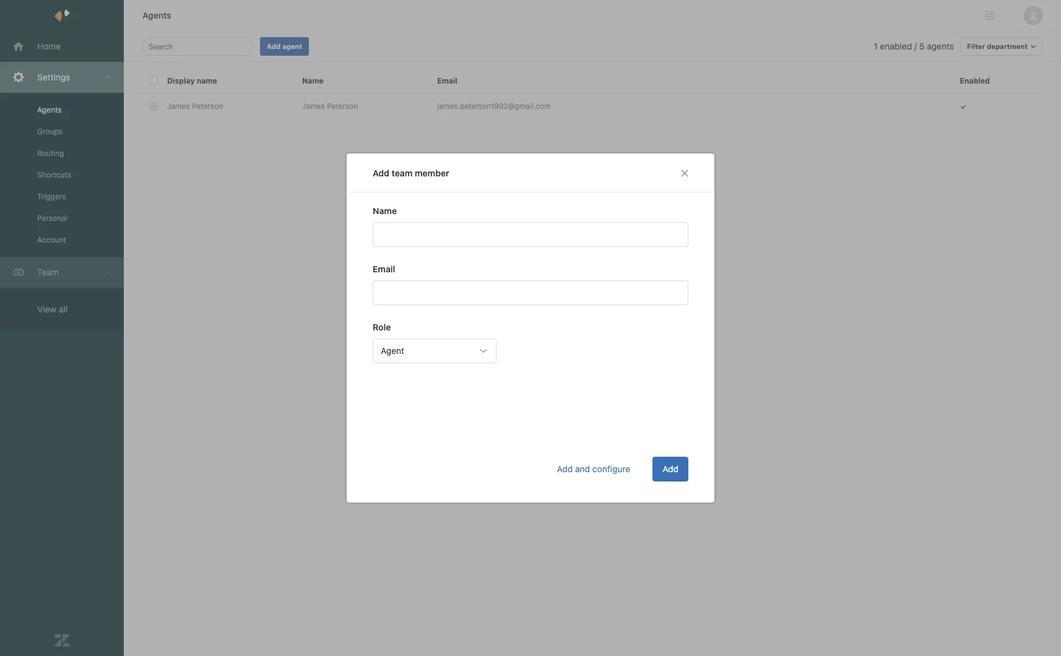 Task type: locate. For each thing, give the bounding box(es) containing it.
zendesk products image
[[986, 11, 994, 20]]

2 peterson from the left
[[327, 102, 358, 111]]

display
[[167, 76, 195, 85]]

1 james peterson from the left
[[167, 102, 223, 111]]

groups
[[37, 127, 63, 136]]

0 horizontal spatial peterson
[[192, 102, 223, 111]]

1 horizontal spatial james peterson
[[302, 102, 358, 111]]

view
[[37, 304, 56, 314]]

0 horizontal spatial james peterson
[[167, 102, 223, 111]]

agents up groups
[[37, 105, 62, 115]]

0 horizontal spatial agents
[[37, 105, 62, 115]]

agents
[[142, 10, 171, 20], [37, 105, 62, 115]]

home
[[37, 41, 61, 51]]

james peterson
[[167, 102, 223, 111], [302, 102, 358, 111]]

agents up search text field
[[142, 10, 171, 20]]

1 james from the left
[[167, 102, 190, 111]]

james peterson down display name on the left top of page
[[167, 102, 223, 111]]

0 vertical spatial agents
[[142, 10, 171, 20]]

james
[[167, 102, 190, 111], [302, 102, 325, 111]]

james.peterson1902@gmail.com
[[437, 102, 551, 111]]

view all
[[37, 304, 68, 314]]

enabled
[[880, 41, 912, 51]]

james peterson down 'name'
[[302, 102, 358, 111]]

1
[[874, 41, 878, 51]]

james down the display
[[167, 102, 190, 111]]

agents
[[927, 41, 954, 51]]

account
[[37, 235, 66, 245]]

filter department button
[[960, 37, 1042, 56]]

triggers
[[37, 192, 66, 201]]

1 horizontal spatial agents
[[142, 10, 171, 20]]

james down 'name'
[[302, 102, 325, 111]]

/
[[914, 41, 917, 51]]

peterson
[[192, 102, 223, 111], [327, 102, 358, 111]]

1 horizontal spatial james
[[302, 102, 325, 111]]

all
[[59, 304, 68, 314]]

department
[[987, 42, 1028, 50]]

0 horizontal spatial james
[[167, 102, 190, 111]]

1 enabled / 5 agents
[[874, 41, 954, 51]]

1 horizontal spatial peterson
[[327, 102, 358, 111]]



Task type: vqa. For each thing, say whether or not it's contained in the screenshot.
Display
yes



Task type: describe. For each thing, give the bounding box(es) containing it.
2 james from the left
[[302, 102, 325, 111]]

1 vertical spatial agents
[[37, 105, 62, 115]]

name
[[302, 76, 324, 85]]

settings
[[37, 72, 70, 82]]

add
[[267, 42, 281, 50]]

5
[[919, 41, 925, 51]]

filter
[[967, 42, 985, 50]]

display name
[[167, 76, 217, 85]]

enabled
[[960, 76, 990, 85]]

add agent
[[267, 42, 302, 50]]

agent
[[282, 42, 302, 50]]

personal
[[37, 214, 67, 223]]

add agent button
[[260, 37, 309, 56]]

email
[[437, 76, 457, 85]]

2 james peterson from the left
[[302, 102, 358, 111]]

shortcuts
[[37, 170, 71, 180]]

filter department
[[967, 42, 1028, 50]]

team
[[37, 267, 59, 277]]

routing
[[37, 149, 64, 158]]

name
[[197, 76, 217, 85]]

Search text field
[[149, 39, 244, 54]]

1 peterson from the left
[[192, 102, 223, 111]]



